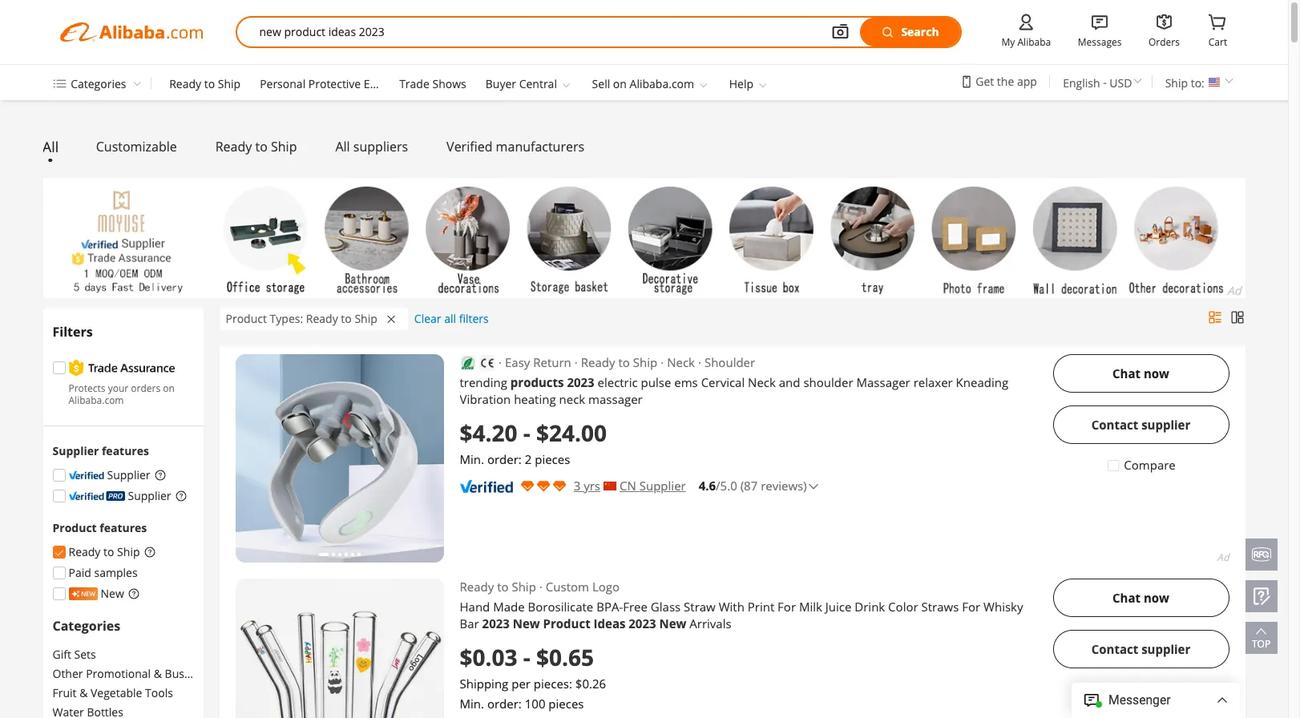 Task type: describe. For each thing, give the bounding box(es) containing it.
shipping
[[460, 676, 509, 692]]

personal protective equipment link
[[260, 76, 421, 91]]

hand
[[460, 599, 490, 615]]

help
[[730, 76, 754, 91]]

verified manufacturers link
[[447, 138, 585, 156]]

women's clothing text field
[[259, 18, 809, 47]]

 link
[[1016, 10, 1038, 34]]

 link
[[1089, 10, 1112, 34]]

bar
[[460, 616, 479, 632]]

sell
[[592, 76, 610, 91]]

arrow up image
[[1252, 622, 1271, 642]]

paid samples link
[[53, 566, 138, 581]]

now for $0.03 - $0.65
[[1144, 590, 1170, 606]]

- for $4.20
[[523, 418, 531, 448]]

orders
[[1149, 35, 1180, 49]]

to left personal
[[204, 76, 215, 91]]

verified
[[447, 138, 493, 156]]

cervical
[[701, 374, 745, 391]]

contact supplier link for $0.03 - $0.65
[[1053, 630, 1230, 669]]

contact supplier for $4.20 - $24.00
[[1092, 417, 1191, 433]]

messages
[[1078, 35, 1122, 49]]

ship left close image
[[355, 311, 378, 326]]

clear all filters
[[414, 311, 489, 326]]

straw
[[684, 599, 716, 615]]

ship down personal
[[271, 138, 297, 156]]

types:
[[270, 311, 303, 326]]

orders
[[131, 381, 161, 395]]

all for all suppliers
[[336, 138, 350, 156]]

heating
[[514, 391, 556, 407]]

protective
[[309, 76, 361, 91]]

(87
[[741, 478, 758, 494]]

made
[[493, 599, 525, 615]]

to down personal
[[255, 138, 268, 156]]

verified manufacturers
[[447, 138, 585, 156]]

help link
[[730, 76, 754, 91]]

fruit & vegetable tools link
[[53, 686, 194, 701]]

0 vertical spatial &
[[154, 667, 162, 682]]


[[1207, 10, 1230, 34]]

contact for $4.20 - $24.00
[[1092, 417, 1139, 433]]

gift
[[53, 647, 71, 663]]

 link
[[1207, 10, 1230, 34]]

customizable
[[96, 138, 177, 156]]

color
[[889, 599, 919, 615]]

manufacturers
[[496, 138, 585, 156]]

buyer
[[486, 76, 516, 91]]

search
[[902, 24, 940, 39]]


[[831, 22, 850, 41]]

4.6
[[699, 478, 716, 494]]

mail image
[[408, 374, 427, 393]]

and
[[779, 374, 801, 391]]

easy return
[[505, 354, 572, 370]]

shoulder
[[705, 354, 756, 370]]

chat now link for $0.03 - $0.65
[[1053, 579, 1230, 617]]

free
[[623, 599, 648, 615]]

gifts
[[214, 667, 238, 682]]

0 vertical spatial on
[[613, 76, 627, 91]]

clear all filters link
[[414, 311, 489, 326]]

pieces inside $4.20 - $24.00 min. order: 2 pieces
[[535, 451, 570, 468]]

sell on alibaba.com
[[592, 76, 695, 91]]

compare link for $0.03 - $0.65
[[1107, 682, 1176, 698]]


[[1154, 10, 1176, 34]]

filters
[[53, 323, 93, 341]]

alibaba.com inside the protects your orders on alibaba.com
[[69, 394, 124, 407]]

milk
[[799, 599, 823, 615]]

sets
[[74, 647, 96, 663]]

orders link
[[1149, 34, 1180, 50]]

reviews)
[[761, 478, 807, 494]]

ems
[[675, 374, 698, 391]]

chat for $0.03 - $0.65
[[1113, 590, 1141, 606]]

massager
[[857, 374, 911, 391]]

$4.20
[[460, 418, 518, 448]]

min. inside $4.20 - $24.00 min. order: 2 pieces
[[460, 451, 484, 468]]

the
[[997, 74, 1015, 89]]

messages link
[[1078, 34, 1122, 50]]

ship up pulse
[[633, 354, 658, 370]]

2 horizontal spatial 2023
[[629, 616, 656, 632]]

1 vertical spatial ad
[[1218, 551, 1230, 565]]

vibration
[[460, 391, 511, 407]]

2023 new product ideas 2023 new arrivals
[[482, 616, 732, 632]]


[[1089, 10, 1112, 34]]

chat for $4.20 - $24.00
[[1113, 365, 1141, 381]]

 cart
[[1207, 10, 1230, 49]]

personal protective equipment
[[260, 76, 421, 91]]

personal
[[260, 76, 306, 91]]

chat now link for $4.20 - $24.00
[[1053, 354, 1230, 393]]

cart link
[[1209, 34, 1228, 49]]

0 horizontal spatial arrow down image
[[129, 77, 142, 90]]

100
[[525, 696, 546, 712]]

1 horizontal spatial 2023
[[567, 374, 595, 391]]

gift sets other promotional & business gifts fruit & vegetable tools
[[53, 647, 238, 701]]

get the app link
[[976, 74, 1038, 89]]

0 horizontal spatial 2023
[[482, 616, 510, 632]]

bpa-
[[597, 599, 623, 615]]

2 for from the left
[[962, 599, 981, 615]]

all for all
[[42, 137, 58, 157]]

2 vertical spatial ready to ship link
[[53, 545, 140, 560]]

neck
[[559, 391, 586, 407]]

$0.26
[[576, 676, 606, 692]]

2 horizontal spatial new
[[660, 616, 687, 632]]

trade shows link
[[399, 76, 467, 91]]

pulse
[[641, 374, 671, 391]]

new link
[[53, 586, 124, 602]]

vegetable
[[91, 686, 142, 701]]

- for $0.03
[[523, 642, 531, 673]]

custom
[[546, 579, 589, 595]]

english
[[1063, 75, 1101, 91]]

trade shows
[[399, 76, 467, 91]]

0 vertical spatial categories
[[71, 76, 126, 91]]

to up electric
[[619, 354, 630, 370]]

tools
[[145, 686, 173, 701]]

filters
[[459, 311, 489, 326]]

ship up the samples
[[117, 545, 140, 560]]

trade
[[399, 76, 430, 91]]

ship to:
[[1166, 75, 1205, 91]]

$24.00
[[536, 418, 607, 448]]



Task type: vqa. For each thing, say whether or not it's contained in the screenshot.
Mens
no



Task type: locate. For each thing, give the bounding box(es) containing it.
category image
[[52, 74, 66, 93]]

supplier right cn
[[640, 478, 686, 494]]

pieces inside "$0.03 - $0.65 shipping per pieces: $0.26 min. order: 100 pieces"
[[549, 696, 584, 712]]

features up the samples
[[100, 521, 147, 536]]

supplier link down supplier features
[[53, 468, 150, 483]]

to up "paid samples"
[[103, 545, 114, 560]]

0 horizontal spatial neck
[[667, 354, 695, 370]]

$4.20 - $24.00 link
[[460, 418, 1037, 448]]

chat
[[1113, 365, 1141, 381], [1113, 590, 1141, 606]]

arrow down image for sell on alibaba.com
[[697, 78, 710, 91]]

arrow down image
[[1223, 74, 1237, 88], [129, 77, 142, 90]]

1 vertical spatial contact supplier
[[1092, 641, 1191, 657]]

ready to ship link up paid samples link
[[53, 545, 140, 560]]

custom logo
[[546, 579, 620, 595]]

- up 2
[[523, 418, 531, 448]]

1 horizontal spatial new
[[513, 616, 540, 632]]

print
[[748, 599, 775, 615]]

0 vertical spatial compare link
[[1107, 457, 1176, 474]]

1 min. from the top
[[460, 451, 484, 468]]

0 horizontal spatial alibaba.com
[[69, 394, 124, 407]]

order: inside $4.20 - $24.00 min. order: 2 pieces
[[488, 451, 522, 468]]

0 horizontal spatial for
[[778, 599, 796, 615]]

app
[[1018, 74, 1038, 89]]

0 vertical spatial contact supplier
[[1092, 417, 1191, 433]]

for right straws at the right bottom
[[962, 599, 981, 615]]

arrow down image for help
[[757, 78, 770, 91]]

paid
[[69, 566, 91, 581]]

shoulder
[[804, 374, 854, 391]]

new
[[101, 586, 124, 602], [513, 616, 540, 632], [660, 616, 687, 632]]

compare for $0.03 - $0.65
[[1124, 682, 1176, 698]]

1 chat now link from the top
[[1053, 354, 1230, 393]]

select image
[[53, 548, 65, 559]]

ready to ship link
[[169, 76, 241, 91], [215, 138, 297, 156], [53, 545, 140, 560]]

protects
[[69, 381, 105, 395]]

product left types:
[[226, 311, 267, 326]]

hand made borosilicate bpa-free glass straw with print for milk juice drink color straws for whisky bar
[[460, 599, 1024, 632]]

1 vertical spatial compare link
[[1107, 682, 1176, 698]]

- inside english - usd
[[1104, 74, 1107, 90]]

on right the sell
[[613, 76, 627, 91]]

trending
[[460, 374, 508, 391]]

supplier down supplier features
[[107, 468, 150, 483]]

1 vertical spatial product
[[53, 521, 97, 536]]

all
[[42, 137, 58, 157], [336, 138, 350, 156]]

1 supplier from the top
[[1142, 417, 1191, 433]]

0 vertical spatial ad
[[1228, 283, 1242, 298]]

2 compare from the top
[[1124, 682, 1176, 698]]

new down the samples
[[101, 586, 124, 602]]

1 vertical spatial now
[[1144, 590, 1170, 606]]

- inside "$0.03 - $0.65 shipping per pieces: $0.26 min. order: 100 pieces"
[[523, 642, 531, 673]]

- for english
[[1104, 74, 1107, 90]]

neck up ems
[[667, 354, 695, 370]]

equipment
[[364, 76, 421, 91]]

0 vertical spatial compare
[[1124, 457, 1176, 473]]

contact supplier link
[[1053, 406, 1230, 444], [1053, 630, 1230, 669]]

0 vertical spatial chat now link
[[1053, 354, 1230, 393]]

min. down $4.20
[[460, 451, 484, 468]]

0 vertical spatial supplier link
[[53, 468, 150, 483]]

features for product features
[[100, 521, 147, 536]]

gift sets link
[[53, 647, 194, 663]]

new down glass
[[660, 616, 687, 632]]

supplier
[[53, 444, 99, 459], [107, 468, 150, 483], [640, 478, 686, 494], [128, 489, 171, 504]]

ship up "made" on the left bottom
[[512, 579, 536, 595]]

ready to ship down personal
[[215, 138, 297, 156]]

whisky
[[984, 599, 1024, 615]]

all suppliers link
[[336, 138, 408, 156]]

categories
[[71, 76, 126, 91], [53, 618, 121, 635]]

now for $4.20 - $24.00
[[1144, 365, 1170, 381]]

0 vertical spatial now
[[1144, 365, 1170, 381]]

flag us image
[[1208, 76, 1221, 89]]

supplier features
[[53, 444, 149, 459]]

1 vertical spatial alibaba.com
[[69, 394, 124, 407]]

1 vertical spatial min.
[[460, 696, 484, 712]]

return
[[533, 354, 572, 370]]

contact for $0.03 - $0.65
[[1092, 641, 1139, 657]]

1 chat now from the top
[[1113, 365, 1170, 381]]

buyer central link
[[486, 76, 557, 91]]

supplier up 'product features'
[[128, 489, 171, 504]]

your
[[108, 381, 128, 395]]

4.6 /5.0 (87 reviews)
[[699, 478, 807, 494]]

neck
[[667, 354, 695, 370], [748, 374, 776, 391]]

categories up sets
[[53, 618, 121, 635]]

on inside the protects your orders on alibaba.com
[[163, 381, 175, 395]]

features down the protects your orders on alibaba.com
[[102, 444, 149, 459]]

min. down shipping at bottom left
[[460, 696, 484, 712]]

massager
[[589, 391, 643, 407]]

supplier for $0.03 - $0.65
[[1142, 641, 1191, 657]]

0 horizontal spatial on
[[163, 381, 175, 395]]

2 horizontal spatial product
[[543, 616, 591, 632]]

alibaba
[[1018, 35, 1051, 49]]

to left close image
[[341, 311, 352, 326]]

1 vertical spatial chat
[[1113, 590, 1141, 606]]

0 vertical spatial pieces
[[535, 451, 570, 468]]

contact supplier for $0.03 - $0.65
[[1092, 641, 1191, 657]]

2 min. from the top
[[460, 696, 484, 712]]

0 vertical spatial chat
[[1113, 365, 1141, 381]]

contact supplier
[[1092, 417, 1191, 433], [1092, 641, 1191, 657]]

pieces right 2
[[535, 451, 570, 468]]

supplier
[[1142, 417, 1191, 433], [1142, 641, 1191, 657]]

ready to ship link left personal
[[169, 76, 241, 91]]

1 vertical spatial chat now
[[1113, 590, 1170, 606]]

2 chat now from the top
[[1113, 590, 1170, 606]]

1 vertical spatial compare
[[1124, 682, 1176, 698]]

chat now
[[1113, 365, 1170, 381], [1113, 590, 1170, 606]]

my
[[1002, 35, 1016, 49]]

1 vertical spatial -
[[523, 418, 531, 448]]

logo
[[593, 579, 620, 595]]

suppliers
[[353, 138, 408, 156]]

cart
[[1209, 35, 1228, 49]]

1 chat from the top
[[1113, 365, 1141, 381]]

business
[[165, 667, 211, 682]]

supplier link up 'product features'
[[53, 489, 171, 504]]

arrow down image right help link
[[757, 78, 770, 91]]

product features
[[53, 521, 147, 536]]

chat now for $0.03 - $0.65
[[1113, 590, 1170, 606]]

compare link for $4.20 - $24.00
[[1107, 457, 1176, 474]]

neck left and
[[748, 374, 776, 391]]

1 horizontal spatial arrow down image
[[1223, 74, 1237, 88]]

chat now for $4.20 - $24.00
[[1113, 365, 1170, 381]]

0 horizontal spatial &
[[80, 686, 88, 701]]

1 vertical spatial features
[[100, 521, 147, 536]]

supplier for $4.20 - $24.00
[[1142, 417, 1191, 433]]

arrow down image left help link
[[697, 78, 710, 91]]

2 vertical spatial -
[[523, 642, 531, 673]]

to
[[204, 76, 215, 91], [255, 138, 268, 156], [341, 311, 352, 326], [619, 354, 630, 370], [103, 545, 114, 560], [497, 579, 509, 595]]

2 contact supplier link from the top
[[1053, 630, 1230, 669]]

1 now from the top
[[1144, 365, 1170, 381]]

2 now from the top
[[1144, 590, 1170, 606]]

arrow down image for buyer central
[[560, 78, 573, 91]]

0 vertical spatial contact
[[1092, 417, 1139, 433]]

electric pulse ems cervical neck and shoulder massager relaxer kneading vibration heating neck massager
[[460, 374, 1009, 407]]

all left suppliers
[[336, 138, 350, 156]]

0 horizontal spatial product
[[53, 521, 97, 536]]

drink
[[855, 599, 885, 615]]

- up per
[[523, 642, 531, 673]]

1 horizontal spatial alibaba.com
[[630, 76, 695, 91]]

1 compare link from the top
[[1107, 457, 1176, 474]]

1 vertical spatial categories
[[53, 618, 121, 635]]

close image
[[387, 314, 395, 325]]

2023
[[567, 374, 595, 391], [482, 616, 510, 632], [629, 616, 656, 632]]

1 supplier link from the top
[[53, 468, 150, 483]]

2 supplier from the top
[[1142, 641, 1191, 657]]

1 vertical spatial pieces
[[549, 696, 584, 712]]

1 horizontal spatial on
[[613, 76, 627, 91]]

1 vertical spatial ready to ship link
[[215, 138, 297, 156]]

2 contact supplier from the top
[[1092, 641, 1191, 657]]

product down borosilicate
[[543, 616, 591, 632]]

0 horizontal spatial new
[[101, 586, 124, 602]]

$0.03 - $0.65 link
[[460, 642, 1037, 673]]

ce image
[[481, 356, 494, 369]]

2023 up the neck
[[567, 374, 595, 391]]

neck inside electric pulse ems cervical neck and shoulder massager relaxer kneading vibration heating neck massager
[[748, 374, 776, 391]]

0 vertical spatial -
[[1104, 74, 1107, 90]]

0 vertical spatial features
[[102, 444, 149, 459]]

new down "made" on the left bottom
[[513, 616, 540, 632]]

3 yrs
[[574, 478, 601, 494]]

cn image
[[604, 482, 617, 491]]

relaxer
[[914, 374, 953, 391]]

3
[[574, 478, 581, 494]]

2
[[525, 451, 532, 468]]

all link
[[42, 137, 58, 157]]

1 horizontal spatial all
[[336, 138, 350, 156]]

arrow down image left ship to:
[[1131, 74, 1145, 88]]

top
[[1253, 638, 1271, 651]]

min. order: 2 pieces link
[[460, 451, 1037, 468]]

features
[[102, 444, 149, 459], [100, 521, 147, 536]]

2 order: from the top
[[488, 696, 522, 712]]

order: left 2
[[488, 451, 522, 468]]

order: inside "$0.03 - $0.65 shipping per pieces: $0.26 min. order: 100 pieces"
[[488, 696, 522, 712]]

supplier link
[[53, 468, 150, 483], [53, 489, 171, 504]]

2 vertical spatial product
[[543, 616, 591, 632]]

0 horizontal spatial all
[[42, 137, 58, 157]]

 search
[[881, 24, 940, 39]]

- inside $4.20 - $24.00 min. order: 2 pieces
[[523, 418, 531, 448]]

1 horizontal spatial for
[[962, 599, 981, 615]]

1 vertical spatial contact
[[1092, 641, 1139, 657]]

1 contact supplier from the top
[[1092, 417, 1191, 433]]

alibaba.com left orders
[[69, 394, 124, 407]]

1 contact supplier link from the top
[[1053, 406, 1230, 444]]

ship left personal
[[218, 76, 241, 91]]

compare link
[[1107, 457, 1176, 474], [1107, 682, 1176, 698]]

1 horizontal spatial &
[[154, 667, 162, 682]]

1 horizontal spatial product
[[226, 311, 267, 326]]

1 for from the left
[[778, 599, 796, 615]]

for left milk
[[778, 599, 796, 615]]

- left usd
[[1104, 74, 1107, 90]]

 my alibaba
[[1002, 10, 1051, 49]]

2 contact from the top
[[1092, 641, 1139, 657]]

0 vertical spatial alibaba.com
[[630, 76, 695, 91]]

2023 down "made" on the left bottom
[[482, 616, 510, 632]]

straws
[[922, 599, 959, 615]]

arrow down image right central
[[560, 78, 573, 91]]

& up tools
[[154, 667, 162, 682]]

1 vertical spatial on
[[163, 381, 175, 395]]

rohs image
[[462, 356, 475, 369]]

min. inside "$0.03 - $0.65 shipping per pieces: $0.26 min. order: 100 pieces"
[[460, 696, 484, 712]]

& right fruit
[[80, 686, 88, 701]]

to up "made" on the left bottom
[[497, 579, 509, 595]]

ready to ship
[[169, 76, 241, 91], [215, 138, 297, 156], [581, 354, 658, 370], [69, 545, 140, 560], [460, 579, 536, 595]]

alibaba.com right the sell
[[630, 76, 695, 91]]

1 vertical spatial order:
[[488, 696, 522, 712]]

0 vertical spatial contact supplier link
[[1053, 406, 1230, 444]]

supplier down protects
[[53, 444, 99, 459]]

2 chat now link from the top
[[1053, 579, 1230, 617]]

$0.03 - $0.65 shipping per pieces: $0.26 min. order: 100 pieces
[[460, 642, 606, 712]]

1 horizontal spatial neck
[[748, 374, 776, 391]]

1 vertical spatial supplier link
[[53, 489, 171, 504]]

0 vertical spatial order:
[[488, 451, 522, 468]]

0 vertical spatial supplier
[[1142, 417, 1191, 433]]

ready to ship up "made" on the left bottom
[[460, 579, 536, 595]]

1 vertical spatial &
[[80, 686, 88, 701]]

glass
[[651, 599, 681, 615]]

min.
[[460, 451, 484, 468], [460, 696, 484, 712]]

product types: ready to ship
[[226, 311, 378, 326]]

0 vertical spatial min.
[[460, 451, 484, 468]]

product for product types: ready to ship
[[226, 311, 267, 326]]

2 compare link from the top
[[1107, 682, 1176, 698]]

arrow down image up customizable link
[[129, 77, 142, 90]]

pieces down pieces:
[[549, 696, 584, 712]]

ready to ship link down personal
[[215, 138, 297, 156]]

ready to ship left personal
[[169, 76, 241, 91]]

cn supplier
[[620, 478, 686, 494]]

compare for $4.20 - $24.00
[[1124, 457, 1176, 473]]

categories right category image
[[71, 76, 126, 91]]

product for product features
[[53, 521, 97, 536]]

arrow down image right flag us image
[[1223, 74, 1237, 88]]

2 chat from the top
[[1113, 590, 1141, 606]]

2 supplier link from the top
[[53, 489, 171, 504]]

1 vertical spatial supplier
[[1142, 641, 1191, 657]]

contact supplier link for $4.20 - $24.00
[[1053, 406, 1230, 444]]

per
[[512, 676, 531, 692]]

mail image
[[408, 599, 427, 618]]

1 order: from the top
[[488, 451, 522, 468]]

shows
[[433, 76, 467, 91]]

$0.65
[[536, 642, 594, 673]]

0 vertical spatial ready to ship link
[[169, 76, 241, 91]]

ship left to:
[[1166, 75, 1189, 91]]

order:
[[488, 451, 522, 468], [488, 696, 522, 712]]

1 vertical spatial contact supplier link
[[1053, 630, 1230, 669]]

arrow down image
[[1131, 74, 1145, 88], [560, 78, 573, 91], [697, 78, 710, 91], [757, 78, 770, 91]]

0 vertical spatial product
[[226, 311, 267, 326]]

to:
[[1191, 75, 1205, 91]]

0 vertical spatial neck
[[667, 354, 695, 370]]

2023 down free
[[629, 616, 656, 632]]

all suppliers
[[336, 138, 408, 156]]

1 vertical spatial neck
[[748, 374, 776, 391]]

ready to ship up "paid samples"
[[69, 545, 140, 560]]

on right orders
[[163, 381, 175, 395]]

0 vertical spatial chat now
[[1113, 365, 1170, 381]]

features for supplier features
[[102, 444, 149, 459]]

cn
[[620, 478, 637, 494]]

1 contact from the top
[[1092, 417, 1139, 433]]

order: down per
[[488, 696, 522, 712]]

all down category image
[[42, 137, 58, 157]]

1 compare from the top
[[1124, 457, 1176, 473]]

1 vertical spatial chat now link
[[1053, 579, 1230, 617]]

product up select image
[[53, 521, 97, 536]]

ready to ship up electric
[[581, 354, 658, 370]]



